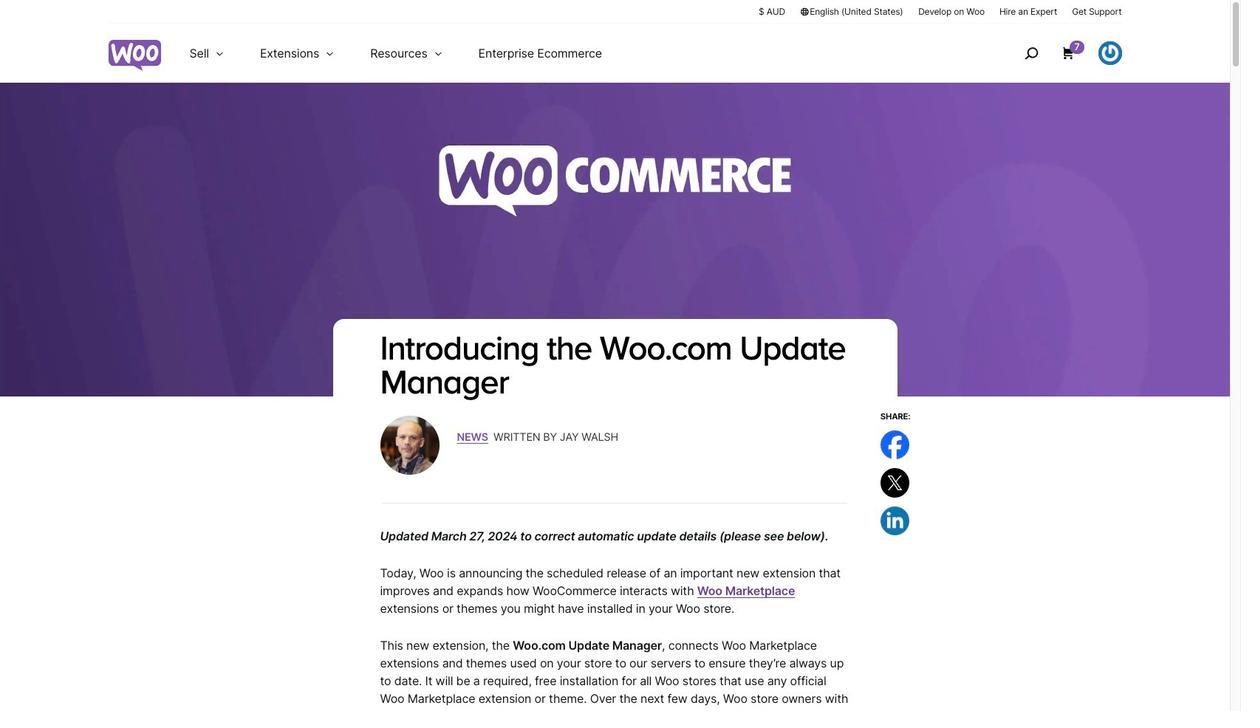 Task type: describe. For each thing, give the bounding box(es) containing it.
search image
[[1020, 41, 1043, 65]]

service navigation menu element
[[993, 29, 1122, 77]]

open account menu image
[[1098, 41, 1122, 65]]



Task type: vqa. For each thing, say whether or not it's contained in the screenshot.
option
no



